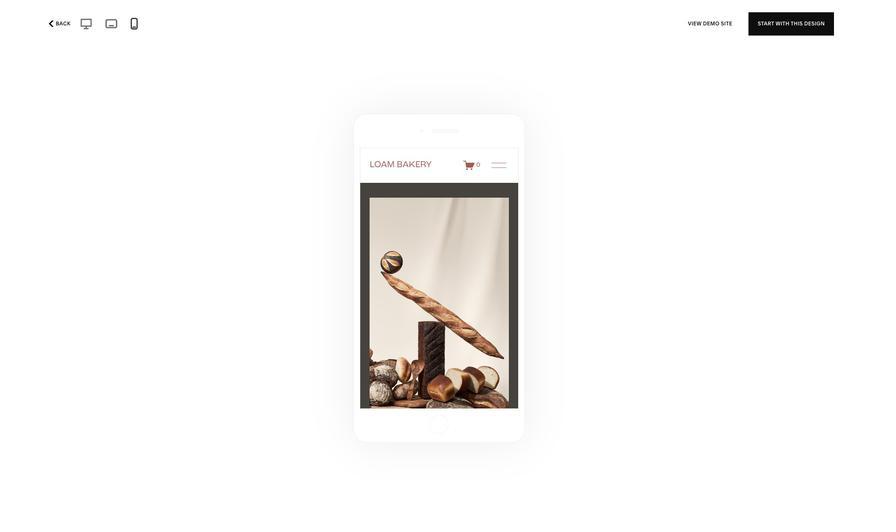 Task type: describe. For each thing, give the bounding box(es) containing it.
site
[[721, 20, 733, 27]]

2 - from the left
[[94, 21, 96, 30]]

scheduling
[[169, 21, 205, 30]]

demo
[[703, 20, 720, 27]]

1 - from the left
[[60, 21, 63, 30]]

start
[[758, 20, 774, 27]]

design
[[804, 20, 825, 27]]

preview template on a tablet device image
[[103, 17, 119, 31]]

view demo site link
[[688, 12, 733, 35]]

blog
[[148, 21, 163, 30]]

services
[[244, 21, 272, 30]]

business
[[296, 21, 325, 30]]

courses
[[211, 21, 238, 30]]

camdez image
[[325, 60, 553, 364]]

with
[[776, 20, 790, 27]]

back button
[[44, 14, 73, 33]]

preview template on a mobile device image
[[128, 17, 140, 30]]

online
[[19, 21, 40, 30]]

camdez
[[325, 373, 354, 382]]

5 - from the left
[[207, 21, 210, 30]]

store
[[41, 21, 59, 30]]

this
[[791, 20, 803, 27]]



Task type: locate. For each thing, give the bounding box(es) containing it.
mariana image
[[325, 421, 553, 532]]

3 - from the left
[[144, 21, 147, 30]]

- right courses
[[240, 21, 242, 30]]

online store - portfolio - memberships - blog - scheduling - courses - services - local business
[[19, 21, 325, 30]]

- left local
[[273, 21, 276, 30]]

preview template on a desktop device image
[[77, 17, 95, 30]]

6 - from the left
[[240, 21, 242, 30]]

-
[[60, 21, 63, 30], [94, 21, 96, 30], [144, 21, 147, 30], [165, 21, 167, 30], [207, 21, 210, 30], [240, 21, 242, 30], [273, 21, 276, 30]]

remove laurie from your favorites list image
[[794, 13, 804, 22]]

portfolio
[[64, 21, 92, 30]]

view demo site
[[688, 20, 733, 27]]

7 - from the left
[[273, 21, 276, 30]]

- left blog
[[144, 21, 147, 30]]

- left preview template on a tablet device icon
[[94, 21, 96, 30]]

start with this design button
[[749, 12, 834, 35]]

4 - from the left
[[165, 21, 167, 30]]

view
[[688, 20, 702, 27]]

- right store
[[60, 21, 63, 30]]

- left courses
[[207, 21, 210, 30]]

back
[[56, 20, 71, 27]]

local
[[277, 21, 295, 30]]

memberships
[[98, 21, 143, 30]]

- right blog
[[165, 21, 167, 30]]

start with this design
[[758, 20, 825, 27]]



Task type: vqa. For each thing, say whether or not it's contained in the screenshot.
Home & Decor LINK on the top
no



